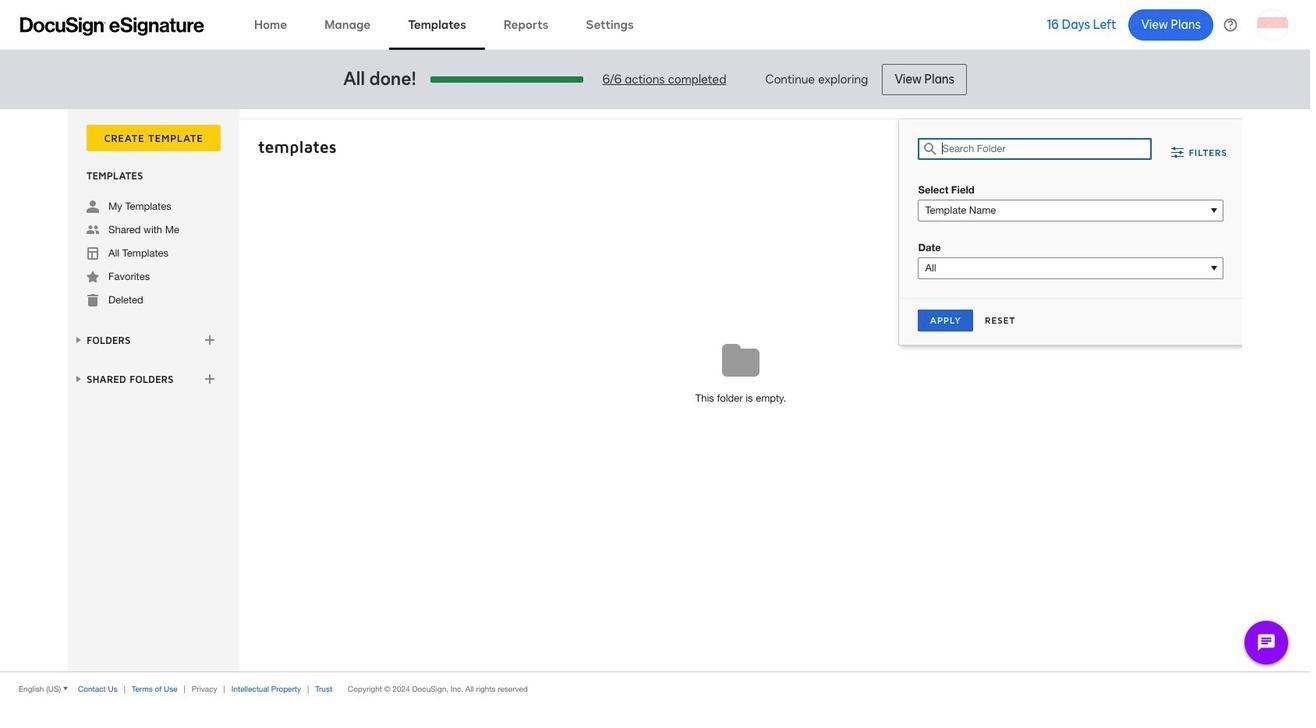 Task type: vqa. For each thing, say whether or not it's contained in the screenshot.
more info 'region'
yes



Task type: describe. For each thing, give the bounding box(es) containing it.
trash image
[[87, 294, 99, 307]]

Search Folder text field
[[943, 139, 1152, 159]]

user image
[[87, 201, 99, 213]]

star filled image
[[87, 271, 99, 283]]

shared image
[[87, 224, 99, 236]]

templates image
[[87, 247, 99, 260]]

more info region
[[0, 672, 1311, 705]]

docusign esignature image
[[20, 17, 204, 35]]

view folders image
[[73, 334, 85, 346]]



Task type: locate. For each thing, give the bounding box(es) containing it.
secondary navigation region
[[68, 109, 1247, 672]]

your uploaded profile image image
[[1258, 9, 1289, 40]]

view shared folders image
[[73, 373, 85, 385]]



